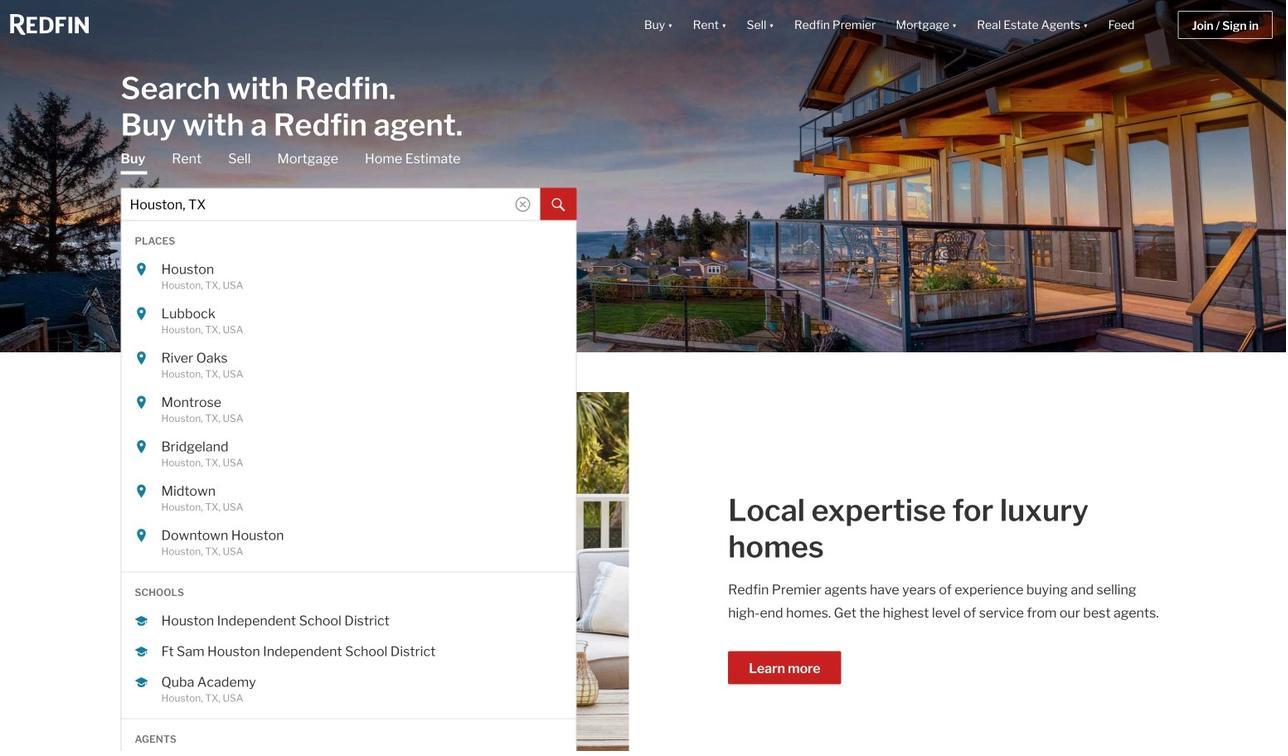 Task type: locate. For each thing, give the bounding box(es) containing it.
clear input button
[[515, 200, 530, 215]]

City, Address, School, Agent, ZIP search field
[[121, 188, 540, 221]]

submit search image
[[552, 198, 565, 212]]

a woman showing a document for a backyard consultation. image
[[124, 392, 629, 751]]

tab list
[[121, 150, 577, 751]]



Task type: describe. For each thing, give the bounding box(es) containing it.
search input image
[[515, 197, 530, 212]]



Task type: vqa. For each thing, say whether or not it's contained in the screenshot.
City, Address, School, Agent, Zip "search box" at left top
yes



